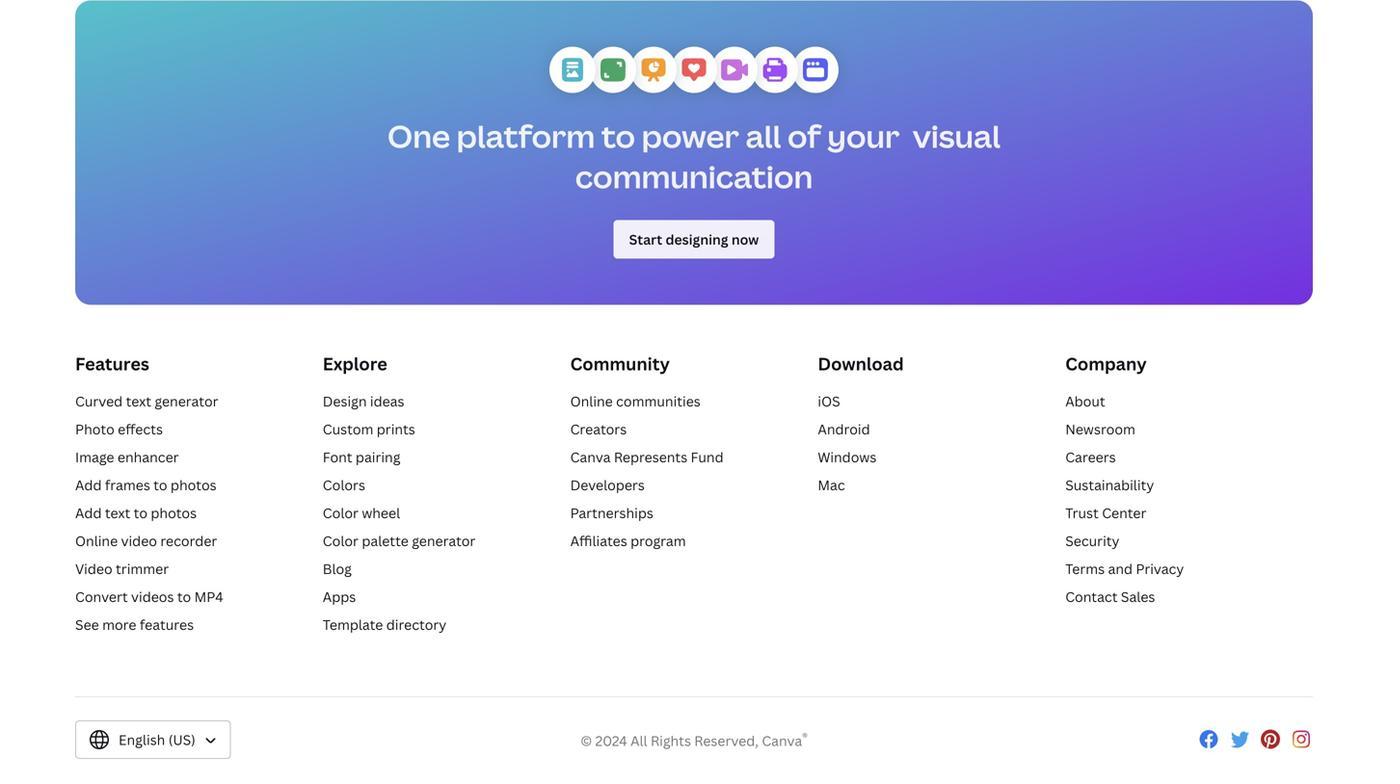 Task type: describe. For each thing, give the bounding box(es) containing it.
reserved,
[[695, 732, 759, 751]]

all
[[746, 115, 781, 157]]

security
[[1066, 532, 1120, 551]]

careers
[[1066, 448, 1116, 467]]

video trimmer link
[[75, 560, 169, 578]]

see
[[75, 616, 99, 634]]

developers
[[570, 476, 645, 495]]

trust
[[1066, 504, 1099, 523]]

newsroom link
[[1066, 420, 1136, 439]]

1 add from the top
[[75, 476, 102, 495]]

contact
[[1066, 588, 1118, 606]]

privacy
[[1136, 560, 1184, 578]]

features
[[140, 616, 194, 634]]

design ideas custom prints font pairing colors color wheel color palette generator blog apps template directory
[[323, 392, 476, 634]]

template directory link
[[323, 616, 447, 634]]

power
[[642, 115, 739, 157]]

canva inside online communities creators canva represents fund developers partnerships affiliates program
[[570, 448, 611, 467]]

image enhancer link
[[75, 448, 179, 467]]

videos
[[131, 588, 174, 606]]

developers link
[[570, 476, 645, 495]]

template
[[323, 616, 383, 634]]

canva represents fund link
[[570, 448, 724, 467]]

palette
[[362, 532, 409, 551]]

designing
[[666, 231, 728, 249]]

color wheel link
[[323, 504, 400, 523]]

custom
[[323, 420, 374, 439]]

now
[[732, 231, 759, 249]]

apps
[[323, 588, 356, 606]]

contact sales link
[[1066, 588, 1155, 606]]

convert videos to mp4 link
[[75, 588, 223, 606]]

recorder
[[160, 532, 217, 551]]

english (us)
[[119, 731, 195, 750]]

of
[[788, 115, 821, 157]]

1 vertical spatial text
[[105, 504, 130, 523]]

ios android windows mac
[[818, 392, 877, 495]]

online communities link
[[570, 392, 701, 411]]

security link
[[1066, 532, 1120, 551]]

pairing
[[356, 448, 401, 467]]

generator inside design ideas custom prints font pairing colors color wheel color palette generator blog apps template directory
[[412, 532, 476, 551]]

community
[[570, 352, 670, 376]]

company
[[1066, 352, 1147, 376]]

more
[[102, 616, 136, 634]]

ios
[[818, 392, 840, 411]]

curved text generator photo effects image enhancer add frames to photos add text to photos online video recorder video trimmer convert videos to mp4 see more features
[[75, 392, 223, 634]]

design ideas link
[[323, 392, 404, 411]]

add text to photos link
[[75, 504, 197, 523]]

start
[[629, 231, 663, 249]]

to left mp4
[[177, 588, 191, 606]]

ios link
[[818, 392, 840, 411]]

program
[[631, 532, 686, 551]]

about newsroom careers sustainability trust center security terms and privacy contact sales
[[1066, 392, 1184, 606]]

effects
[[118, 420, 163, 439]]

partnerships link
[[570, 504, 654, 523]]

add frames to photos link
[[75, 476, 217, 495]]

photo
[[75, 420, 115, 439]]

curved text generator link
[[75, 392, 218, 411]]

mp4
[[194, 588, 223, 606]]

sustainability
[[1066, 476, 1154, 495]]

features
[[75, 352, 149, 376]]

windows link
[[818, 448, 877, 467]]

wheel
[[362, 504, 400, 523]]

online inside curved text generator photo effects image enhancer add frames to photos add text to photos online video recorder video trimmer convert videos to mp4 see more features
[[75, 532, 118, 551]]

1 color from the top
[[323, 504, 359, 523]]

creators
[[570, 420, 627, 439]]

newsroom
[[1066, 420, 1136, 439]]

and
[[1108, 560, 1133, 578]]

canva inside © 2024 all rights reserved, canva ®
[[762, 732, 802, 751]]

terms
[[1066, 560, 1105, 578]]

blog link
[[323, 560, 352, 578]]

mac
[[818, 476, 845, 495]]

start designing now button
[[614, 220, 775, 259]]

prints
[[377, 420, 415, 439]]

colors link
[[323, 476, 365, 495]]

curved
[[75, 392, 123, 411]]

see more features link
[[75, 616, 194, 634]]

affiliates
[[570, 532, 627, 551]]

english
[[119, 731, 165, 750]]



Task type: vqa. For each thing, say whether or not it's contained in the screenshot.
Newsroom
yes



Task type: locate. For each thing, give the bounding box(es) containing it.
rights
[[651, 732, 691, 751]]

0 vertical spatial add
[[75, 476, 102, 495]]

to inside one platform to power all of your  visual communication
[[602, 115, 635, 157]]

video
[[121, 532, 157, 551]]

1 vertical spatial add
[[75, 504, 102, 523]]

2 color from the top
[[323, 532, 359, 551]]

1 horizontal spatial online
[[570, 392, 613, 411]]

to left power
[[602, 115, 635, 157]]

colors
[[323, 476, 365, 495]]

platform
[[457, 115, 595, 157]]

©
[[581, 732, 592, 751]]

design
[[323, 392, 367, 411]]

sustainability link
[[1066, 476, 1154, 495]]

1 vertical spatial canva
[[762, 732, 802, 751]]

2 add from the top
[[75, 504, 102, 523]]

English (US) button
[[75, 721, 231, 760]]

1 horizontal spatial canva
[[762, 732, 802, 751]]

color
[[323, 504, 359, 523], [323, 532, 359, 551]]

add down image in the left bottom of the page
[[75, 476, 102, 495]]

careers link
[[1066, 448, 1116, 467]]

terms and privacy link
[[1066, 560, 1184, 578]]

start designing now
[[629, 231, 759, 249]]

1 vertical spatial photos
[[151, 504, 197, 523]]

your
[[828, 115, 900, 157]]

online up video
[[75, 532, 118, 551]]

0 vertical spatial online
[[570, 392, 613, 411]]

text
[[126, 392, 151, 411], [105, 504, 130, 523]]

creators link
[[570, 420, 627, 439]]

1 vertical spatial online
[[75, 532, 118, 551]]

enhancer
[[118, 448, 179, 467]]

photos
[[171, 476, 217, 495], [151, 504, 197, 523]]

android
[[818, 420, 870, 439]]

about
[[1066, 392, 1106, 411]]

to up video
[[134, 504, 148, 523]]

1 vertical spatial color
[[323, 532, 359, 551]]

0 horizontal spatial online
[[75, 532, 118, 551]]

partnerships
[[570, 504, 654, 523]]

0 vertical spatial photos
[[171, 476, 217, 495]]

one
[[388, 115, 450, 157]]

communication
[[575, 156, 813, 198]]

mac link
[[818, 476, 845, 495]]

text up 'effects' on the left of page
[[126, 392, 151, 411]]

about link
[[1066, 392, 1106, 411]]

center
[[1102, 504, 1147, 523]]

communities
[[616, 392, 701, 411]]

color up blog link
[[323, 532, 359, 551]]

text down "frames"
[[105, 504, 130, 523]]

generator up 'effects' on the left of page
[[155, 392, 218, 411]]

canva
[[570, 448, 611, 467], [762, 732, 802, 751]]

trust center link
[[1066, 504, 1147, 523]]

generator
[[155, 392, 218, 411], [412, 532, 476, 551]]

apps link
[[323, 588, 356, 606]]

frames
[[105, 476, 150, 495]]

photos down enhancer
[[171, 476, 217, 495]]

one platform to power all of your  visual communication
[[388, 115, 1001, 198]]

explore
[[323, 352, 387, 376]]

ideas
[[370, 392, 404, 411]]

trimmer
[[116, 560, 169, 578]]

convert
[[75, 588, 128, 606]]

© 2024 all rights reserved, canva ®
[[581, 730, 808, 751]]

android link
[[818, 420, 870, 439]]

font
[[323, 448, 352, 467]]

canva right reserved, at the bottom of page
[[762, 732, 802, 751]]

photos up recorder
[[151, 504, 197, 523]]

to
[[602, 115, 635, 157], [153, 476, 167, 495], [134, 504, 148, 523], [177, 588, 191, 606]]

1 vertical spatial generator
[[412, 532, 476, 551]]

represents
[[614, 448, 688, 467]]

®
[[802, 730, 808, 745]]

image
[[75, 448, 114, 467]]

custom prints link
[[323, 420, 415, 439]]

fund
[[691, 448, 724, 467]]

online video recorder link
[[75, 532, 217, 551]]

download
[[818, 352, 904, 376]]

canva down creators
[[570, 448, 611, 467]]

blog
[[323, 560, 352, 578]]

online
[[570, 392, 613, 411], [75, 532, 118, 551]]

color down colors link
[[323, 504, 359, 523]]

0 vertical spatial color
[[323, 504, 359, 523]]

0 vertical spatial text
[[126, 392, 151, 411]]

0 vertical spatial canva
[[570, 448, 611, 467]]

generator right "palette"
[[412, 532, 476, 551]]

add up video
[[75, 504, 102, 523]]

affiliates program link
[[570, 532, 686, 551]]

photo effects link
[[75, 420, 163, 439]]

generator inside curved text generator photo effects image enhancer add frames to photos add text to photos online video recorder video trimmer convert videos to mp4 see more features
[[155, 392, 218, 411]]

sales
[[1121, 588, 1155, 606]]

to down enhancer
[[153, 476, 167, 495]]

1 horizontal spatial generator
[[412, 532, 476, 551]]

online communities creators canva represents fund developers partnerships affiliates program
[[570, 392, 724, 551]]

all
[[631, 732, 648, 751]]

0 vertical spatial generator
[[155, 392, 218, 411]]

online up creators link on the bottom left
[[570, 392, 613, 411]]

online inside online communities creators canva represents fund developers partnerships affiliates program
[[570, 392, 613, 411]]

video
[[75, 560, 112, 578]]

windows
[[818, 448, 877, 467]]

0 horizontal spatial generator
[[155, 392, 218, 411]]

font pairing link
[[323, 448, 401, 467]]

add
[[75, 476, 102, 495], [75, 504, 102, 523]]

0 horizontal spatial canva
[[570, 448, 611, 467]]



